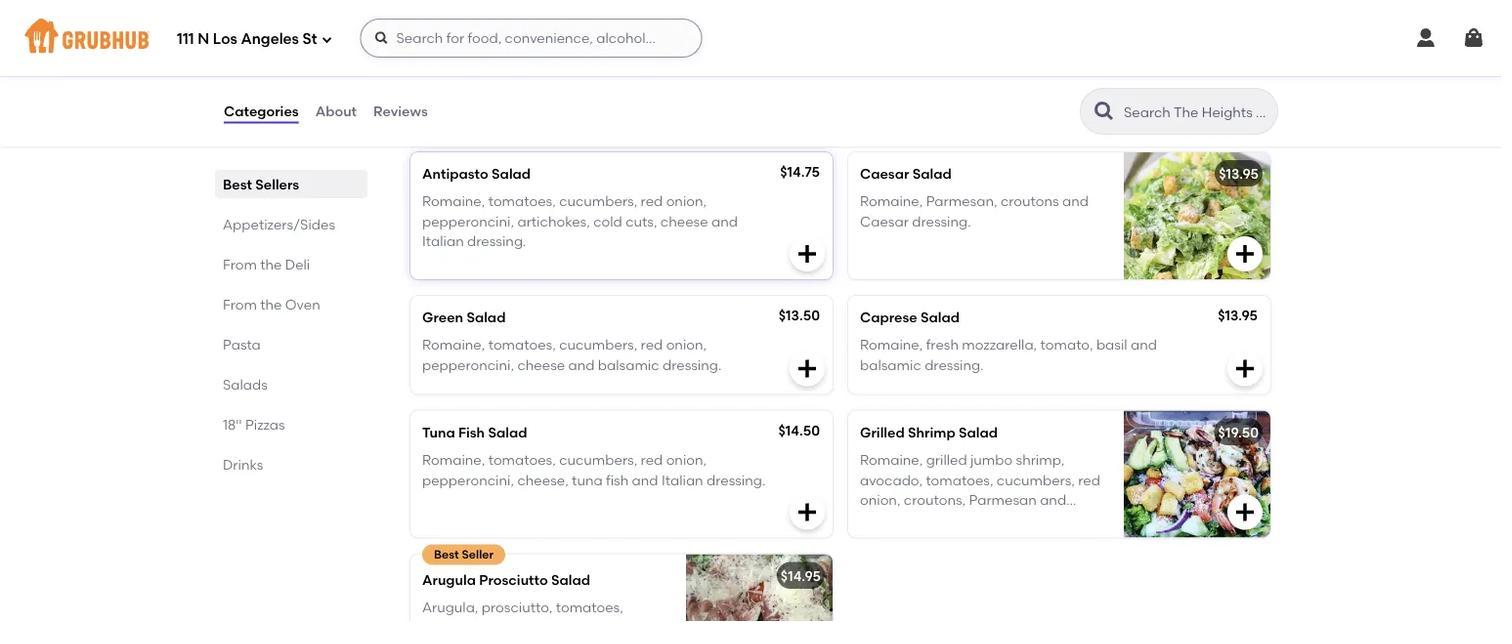 Task type: describe. For each thing, give the bounding box(es) containing it.
svg image for romaine, tomatoes, cucumbers, red onion, pepperoncini, artichokes, cold cuts, cheese and italian dressing.
[[796, 242, 819, 266]]

grilled shrimp salad
[[861, 425, 998, 441]]

1 vertical spatial $13.95
[[1219, 307, 1259, 324]]

green
[[422, 309, 464, 326]]

onion, for and
[[667, 452, 707, 469]]

st
[[303, 30, 317, 48]]

caprese
[[861, 309, 918, 326]]

onion, inside romaine, grilled jumbo shrimp, avocado, tomatoes, cucumbers, red onion, croutons, parmesan and chipotle ranch dressing.
[[861, 492, 901, 509]]

from the oven tab
[[223, 294, 360, 315]]

svg image inside main navigation navigation
[[1415, 26, 1438, 50]]

dressing. inside romaine, tomatoes, cucumbers, red onion, pepperoncini, artichokes, cold cuts, cheese and italian dressing.
[[467, 233, 527, 250]]

0 vertical spatial $13.95
[[1220, 166, 1259, 182]]

tuna
[[422, 425, 455, 441]]

los
[[213, 30, 237, 48]]

basil
[[1097, 337, 1128, 354]]

romaine, tomatoes, cucumbers, red onion, pepperoncini, cheese, tuna fish and italian dressing.
[[422, 452, 766, 489]]

$14.95
[[781, 568, 821, 585]]

salads tab
[[223, 375, 360, 395]]

italian inside romaine, tomatoes, cucumbers, red onion, pepperoncini, cheese, tuna fish and italian dressing.
[[662, 472, 704, 489]]

romaine, grilled jumbo shrimp, avocado, tomatoes, cucumbers, red onion, croutons, parmesan and chipotle ranch dressing.
[[861, 452, 1101, 528]]

fresh
[[927, 337, 959, 354]]

ranch
[[918, 512, 957, 528]]

cucumbers, for cold
[[559, 193, 638, 210]]

tuna
[[572, 472, 603, 489]]

arugula,
[[422, 600, 479, 617]]

pepperoncini, for green
[[422, 357, 514, 373]]

cheese inside romaine, tomatoes, cucumbers, red onion, pepperoncini, artichokes, cold cuts, cheese and italian dressing.
[[661, 213, 709, 230]]

Search The Heights Deli and Bottle Shop search field
[[1123, 103, 1272, 121]]

chipotle
[[861, 512, 915, 528]]

111
[[177, 30, 194, 48]]

salad right green
[[467, 309, 506, 326]]

sellers
[[256, 176, 299, 193]]

shrimp
[[495, 113, 534, 127]]

111 n los angeles st
[[177, 30, 317, 48]]

romaine, tomatoes, cucumbers, red onion, pepperoncini, cheese and balsamic dressing.
[[422, 337, 722, 373]]

fish
[[606, 472, 629, 489]]

salad right the fish
[[488, 425, 528, 441]]

from the deli
[[223, 256, 310, 273]]

italian inside romaine, tomatoes, cucumbers, red onion, pepperoncini, artichokes, cold cuts, cheese and italian dressing.
[[422, 233, 464, 250]]

green salad
[[422, 309, 506, 326]]

tomatoes, inside romaine, grilled jumbo shrimp, avocado, tomatoes, cucumbers, red onion, croutons, parmesan and chipotle ranch dressing.
[[926, 472, 994, 489]]

Search for food, convenience, alcohol... search field
[[360, 19, 703, 58]]

18" pizzas tab
[[223, 415, 360, 435]]

the for deli
[[260, 256, 282, 273]]

fish
[[459, 425, 485, 441]]

pasta tab
[[223, 334, 360, 355]]

shrimp,
[[1017, 452, 1065, 469]]

grilled
[[861, 425, 905, 441]]

grilled
[[927, 452, 968, 469]]

tomatoes, for cheese
[[489, 337, 556, 354]]

mozzarella,
[[962, 337, 1038, 354]]

charge.
[[634, 113, 677, 127]]

for
[[536, 113, 552, 127]]

balsamic inside romaine, fresh mozzarella, tomato, basil and balsamic dressing.
[[861, 357, 922, 373]]

categories button
[[223, 76, 300, 147]]

tomato,
[[1041, 337, 1094, 354]]

parmesan inside romaine, grilled jumbo shrimp, avocado, tomatoes, cucumbers, red onion, croutons, parmesan and chipotle ranch dressing.
[[970, 492, 1037, 509]]

best seller
[[434, 548, 494, 562]]

drinks
[[223, 457, 263, 473]]

and inside the romaine, parmesan, croutons and caesar dressing.
[[1063, 193, 1089, 210]]

romaine, parmesan, croutons and caesar dressing.
[[861, 193, 1089, 230]]

dressing. inside romaine, tomatoes, cucumbers, red onion, pepperoncini, cheese and balsamic dressing.
[[663, 357, 722, 373]]

dressing. inside romaine, grilled jumbo shrimp, avocado, tomatoes, cucumbers, red onion, croutons, parmesan and chipotle ranch dressing.
[[960, 512, 1019, 528]]

parmesan,
[[927, 193, 998, 210]]

the for oven
[[260, 296, 282, 313]]

arugula
[[422, 572, 476, 589]]

red for cheese
[[641, 193, 663, 210]]

about
[[316, 103, 357, 120]]

and inside arugula, prosciutto, tomatoes, parmesan and balsamic dressing.
[[493, 620, 520, 623]]

dressing. inside the romaine, parmesan, croutons and caesar dressing.
[[913, 213, 972, 230]]

best sellers tab
[[223, 174, 360, 195]]

appetizers/sides
[[223, 216, 335, 233]]

red for dressing.
[[641, 337, 663, 354]]

drinks tab
[[223, 455, 360, 475]]

deli
[[285, 256, 310, 273]]

reviews
[[374, 103, 428, 120]]

avocado,
[[861, 472, 923, 489]]

balsamic inside arugula, prosciutto, tomatoes, parmesan and balsamic dressing.
[[523, 620, 584, 623]]

and inside romaine, tomatoes, cucumbers, red onion, pepperoncini, artichokes, cold cuts, cheese and italian dressing.
[[712, 213, 738, 230]]

salad down shrimp
[[492, 166, 531, 182]]

cucumbers, inside romaine, grilled jumbo shrimp, avocado, tomatoes, cucumbers, red onion, croutons, parmesan and chipotle ranch dressing.
[[997, 472, 1076, 489]]

romaine, tomatoes, cucumbers, red onion, pepperoncini, artichokes, cold cuts, cheese and italian dressing.
[[422, 193, 738, 250]]

salad up parmesan,
[[913, 166, 952, 182]]

cucumbers, for tuna
[[559, 452, 638, 469]]

add
[[407, 113, 431, 127]]



Task type: locate. For each thing, give the bounding box(es) containing it.
pepperoncini, inside romaine, tomatoes, cucumbers, red onion, pepperoncini, artichokes, cold cuts, cheese and italian dressing.
[[422, 213, 514, 230]]

1 vertical spatial caesar
[[861, 213, 909, 230]]

from the oven
[[223, 296, 320, 313]]

parmesan down the jumbo
[[970, 492, 1037, 509]]

from up pasta
[[223, 296, 257, 313]]

the left deli
[[260, 256, 282, 273]]

romaine, for antipasto
[[422, 193, 485, 210]]

salad
[[492, 166, 531, 182], [913, 166, 952, 182], [467, 309, 506, 326], [921, 309, 960, 326], [488, 425, 528, 441], [959, 425, 998, 441], [552, 572, 591, 589]]

salads for salads
[[223, 376, 268, 393]]

and inside romaine, tomatoes, cucumbers, red onion, pepperoncini, cheese and balsamic dressing.
[[569, 357, 595, 373]]

pepperoncini, inside romaine, tomatoes, cucumbers, red onion, pepperoncini, cheese, tuna fish and italian dressing.
[[422, 472, 514, 489]]

from
[[223, 256, 257, 273], [223, 296, 257, 313]]

1 vertical spatial from
[[223, 296, 257, 313]]

2 from from the top
[[223, 296, 257, 313]]

1 from from the top
[[223, 256, 257, 273]]

arugula, prosciutto, tomatoes, parmesan and balsamic dressing.
[[422, 600, 647, 623]]

parmesan inside arugula, prosciutto, tomatoes, parmesan and balsamic dressing.
[[422, 620, 490, 623]]

tomatoes, for cheese,
[[489, 452, 556, 469]]

tuna fish salad
[[422, 425, 528, 441]]

1 horizontal spatial parmesan
[[970, 492, 1037, 509]]

romaine, down caesar salad
[[861, 193, 923, 210]]

2 horizontal spatial balsamic
[[861, 357, 922, 373]]

romaine, inside romaine, tomatoes, cucumbers, red onion, pepperoncini, artichokes, cold cuts, cheese and italian dressing.
[[422, 193, 485, 210]]

the left oven
[[260, 296, 282, 313]]

cucumbers, for and
[[559, 337, 638, 354]]

search icon image
[[1093, 100, 1117, 123]]

parmesan
[[970, 492, 1037, 509], [422, 620, 490, 623]]

romaine, for caprese
[[861, 337, 923, 354]]

18"
[[223, 417, 242, 433]]

0 horizontal spatial best
[[223, 176, 252, 193]]

$19.50
[[1219, 425, 1259, 441]]

tomatoes, down grilled
[[926, 472, 994, 489]]

1 horizontal spatial italian
[[662, 472, 704, 489]]

romaine, down tuna
[[422, 452, 485, 469]]

dressing. inside romaine, fresh mozzarella, tomato, basil and balsamic dressing.
[[925, 357, 984, 373]]

onion, inside romaine, tomatoes, cucumbers, red onion, pepperoncini, cheese, tuna fish and italian dressing.
[[667, 452, 707, 469]]

antipasto
[[422, 166, 489, 182]]

jumbo
[[971, 452, 1013, 469]]

svg image
[[1415, 26, 1438, 50], [796, 242, 819, 266], [1234, 242, 1258, 266], [796, 501, 819, 525]]

pepperoncini, down green salad
[[422, 357, 514, 373]]

1 horizontal spatial best
[[434, 548, 459, 562]]

tomatoes, up cheese, at left
[[489, 452, 556, 469]]

balsamic inside romaine, tomatoes, cucumbers, red onion, pepperoncini, cheese and balsamic dressing.
[[598, 357, 660, 373]]

croutons,
[[904, 492, 966, 509]]

tomatoes, down green salad
[[489, 337, 556, 354]]

red inside romaine, tomatoes, cucumbers, red onion, pepperoncini, cheese and balsamic dressing.
[[641, 337, 663, 354]]

svg image for romaine, tomatoes, cucumbers, red onion, pepperoncini, cheese, tuna fish and italian dressing.
[[796, 501, 819, 525]]

caesar inside the romaine, parmesan, croutons and caesar dressing.
[[861, 213, 909, 230]]

italian right fish at the left bottom
[[662, 472, 704, 489]]

1 vertical spatial best
[[434, 548, 459, 562]]

chicken
[[433, 113, 478, 127]]

best for best seller
[[434, 548, 459, 562]]

caesar down caesar salad
[[861, 213, 909, 230]]

salad up the jumbo
[[959, 425, 998, 441]]

shrimp
[[908, 425, 956, 441]]

salads inside salads add chicken or shrimp for an additional charge.
[[407, 86, 477, 110]]

red inside romaine, tomatoes, cucumbers, red onion, pepperoncini, cheese, tuna fish and italian dressing.
[[641, 452, 663, 469]]

1 vertical spatial italian
[[662, 472, 704, 489]]

italian down antipasto
[[422, 233, 464, 250]]

salad up arugula, prosciutto, tomatoes, parmesan and balsamic dressing.
[[552, 572, 591, 589]]

italian
[[422, 233, 464, 250], [662, 472, 704, 489]]

3 pepperoncini, from the top
[[422, 472, 514, 489]]

tomatoes,
[[489, 193, 556, 210], [489, 337, 556, 354], [489, 452, 556, 469], [926, 472, 994, 489], [556, 600, 624, 617]]

angeles
[[241, 30, 299, 48]]

romaine, down caprese
[[861, 337, 923, 354]]

onion, for dressing.
[[667, 337, 707, 354]]

from for from the oven
[[223, 296, 257, 313]]

$14.50
[[779, 423, 820, 439]]

1 horizontal spatial balsamic
[[598, 357, 660, 373]]

reviews button
[[373, 76, 429, 147]]

caprese salad
[[861, 309, 960, 326]]

1 pepperoncini, from the top
[[422, 213, 514, 230]]

red
[[641, 193, 663, 210], [641, 337, 663, 354], [641, 452, 663, 469], [1079, 472, 1101, 489]]

tomatoes, right prosciutto,
[[556, 600, 624, 617]]

artichokes,
[[518, 213, 590, 230]]

salads inside "tab"
[[223, 376, 268, 393]]

1 vertical spatial the
[[260, 296, 282, 313]]

red inside romaine, grilled jumbo shrimp, avocado, tomatoes, cucumbers, red onion, croutons, parmesan and chipotle ranch dressing.
[[1079, 472, 1101, 489]]

best left sellers
[[223, 176, 252, 193]]

red inside romaine, tomatoes, cucumbers, red onion, pepperoncini, artichokes, cold cuts, cheese and italian dressing.
[[641, 193, 663, 210]]

and
[[1063, 193, 1089, 210], [712, 213, 738, 230], [1131, 337, 1158, 354], [569, 357, 595, 373], [632, 472, 659, 489], [1041, 492, 1067, 509], [493, 620, 520, 623]]

2 the from the top
[[260, 296, 282, 313]]

romaine, inside the romaine, parmesan, croutons and caesar dressing.
[[861, 193, 923, 210]]

salads down pasta
[[223, 376, 268, 393]]

1 vertical spatial pepperoncini,
[[422, 357, 514, 373]]

onion, inside romaine, tomatoes, cucumbers, red onion, pepperoncini, cheese and balsamic dressing.
[[667, 337, 707, 354]]

svg image
[[1463, 26, 1486, 50], [374, 30, 390, 46], [321, 34, 333, 45], [796, 358, 819, 381], [1234, 358, 1258, 381], [1234, 501, 1258, 525]]

grilled shrimp salad image
[[1125, 411, 1271, 539]]

salads for salads add chicken or shrimp for an additional charge.
[[407, 86, 477, 110]]

pepperoncini, inside romaine, tomatoes, cucumbers, red onion, pepperoncini, cheese and balsamic dressing.
[[422, 357, 514, 373]]

salads up the chicken
[[407, 86, 477, 110]]

tomatoes, inside romaine, tomatoes, cucumbers, red onion, pepperoncini, cheese, tuna fish and italian dressing.
[[489, 452, 556, 469]]

balsamic
[[598, 357, 660, 373], [861, 357, 922, 373], [523, 620, 584, 623]]

best for best sellers
[[223, 176, 252, 193]]

pasta
[[223, 336, 261, 353]]

prosciutto
[[479, 572, 548, 589]]

additional
[[572, 113, 631, 127]]

romaine, down antipasto
[[422, 193, 485, 210]]

cucumbers, inside romaine, tomatoes, cucumbers, red onion, pepperoncini, cheese, tuna fish and italian dressing.
[[559, 452, 638, 469]]

2 vertical spatial pepperoncini,
[[422, 472, 514, 489]]

1 caesar from the top
[[861, 166, 910, 182]]

onion, for cheese
[[667, 193, 707, 210]]

$13.50
[[779, 307, 820, 324]]

from up from the oven
[[223, 256, 257, 273]]

18" pizzas
[[223, 417, 285, 433]]

romaine, fresh mozzarella, tomato, basil and balsamic dressing.
[[861, 337, 1158, 373]]

appetizers/sides tab
[[223, 214, 360, 235]]

caesar right $14.75 on the right of page
[[861, 166, 910, 182]]

prosciutto,
[[482, 600, 553, 617]]

romaine, inside romaine, tomatoes, cucumbers, red onion, pepperoncini, cheese, tuna fish and italian dressing.
[[422, 452, 485, 469]]

svg image for romaine, parmesan, croutons and caesar dressing.
[[1234, 242, 1258, 266]]

cuts,
[[626, 213, 658, 230]]

best inside best sellers tab
[[223, 176, 252, 193]]

$14.75
[[780, 164, 820, 180]]

1 the from the top
[[260, 256, 282, 273]]

an
[[555, 113, 570, 127]]

and inside romaine, fresh mozzarella, tomato, basil and balsamic dressing.
[[1131, 337, 1158, 354]]

0 vertical spatial from
[[223, 256, 257, 273]]

pepperoncini,
[[422, 213, 514, 230], [422, 357, 514, 373], [422, 472, 514, 489]]

onion, inside romaine, tomatoes, cucumbers, red onion, pepperoncini, artichokes, cold cuts, cheese and italian dressing.
[[667, 193, 707, 210]]

dressing.
[[913, 213, 972, 230], [467, 233, 527, 250], [663, 357, 722, 373], [925, 357, 984, 373], [707, 472, 766, 489], [960, 512, 1019, 528], [588, 620, 647, 623]]

cheese,
[[518, 472, 569, 489]]

red for and
[[641, 452, 663, 469]]

romaine, inside romaine, fresh mozzarella, tomato, basil and balsamic dressing.
[[861, 337, 923, 354]]

1 vertical spatial parmesan
[[422, 620, 490, 623]]

0 vertical spatial caesar
[[861, 166, 910, 182]]

categories
[[224, 103, 299, 120]]

dressing. inside romaine, tomatoes, cucumbers, red onion, pepperoncini, cheese, tuna fish and italian dressing.
[[707, 472, 766, 489]]

from for from the deli
[[223, 256, 257, 273]]

2 caesar from the top
[[861, 213, 909, 230]]

romaine, for caesar
[[861, 193, 923, 210]]

and inside romaine, grilled jumbo shrimp, avocado, tomatoes, cucumbers, red onion, croutons, parmesan and chipotle ranch dressing.
[[1041, 492, 1067, 509]]

0 vertical spatial parmesan
[[970, 492, 1037, 509]]

arugula prosciutto salad
[[422, 572, 591, 589]]

1 vertical spatial cheese
[[518, 357, 565, 373]]

cucumbers, inside romaine, tomatoes, cucumbers, red onion, pepperoncini, artichokes, cold cuts, cheese and italian dressing.
[[559, 193, 638, 210]]

romaine, down green salad
[[422, 337, 485, 354]]

dressing. inside arugula, prosciutto, tomatoes, parmesan and balsamic dressing.
[[588, 620, 647, 623]]

0 horizontal spatial parmesan
[[422, 620, 490, 623]]

1 horizontal spatial cheese
[[661, 213, 709, 230]]

tomatoes, up artichokes,
[[489, 193, 556, 210]]

cheese inside romaine, tomatoes, cucumbers, red onion, pepperoncini, cheese and balsamic dressing.
[[518, 357, 565, 373]]

0 vertical spatial italian
[[422, 233, 464, 250]]

salads
[[407, 86, 477, 110], [223, 376, 268, 393]]

caesar
[[861, 166, 910, 182], [861, 213, 909, 230]]

salad up the fresh
[[921, 309, 960, 326]]

and inside romaine, tomatoes, cucumbers, red onion, pepperoncini, cheese, tuna fish and italian dressing.
[[632, 472, 659, 489]]

about button
[[315, 76, 358, 147]]

0 horizontal spatial cheese
[[518, 357, 565, 373]]

caesar salad
[[861, 166, 952, 182]]

tomatoes, for artichokes,
[[489, 193, 556, 210]]

0 vertical spatial the
[[260, 256, 282, 273]]

0 vertical spatial cheese
[[661, 213, 709, 230]]

romaine, inside romaine, grilled jumbo shrimp, avocado, tomatoes, cucumbers, red onion, croutons, parmesan and chipotle ranch dressing.
[[861, 452, 923, 469]]

cheese up tuna fish salad
[[518, 357, 565, 373]]

tomatoes, inside romaine, tomatoes, cucumbers, red onion, pepperoncini, cheese and balsamic dressing.
[[489, 337, 556, 354]]

onion,
[[667, 193, 707, 210], [667, 337, 707, 354], [667, 452, 707, 469], [861, 492, 901, 509]]

2 pepperoncini, from the top
[[422, 357, 514, 373]]

pizzas
[[245, 417, 285, 433]]

croutons
[[1001, 193, 1060, 210]]

tomatoes, inside arugula, prosciutto, tomatoes, parmesan and balsamic dressing.
[[556, 600, 624, 617]]

pepperoncini, for tuna
[[422, 472, 514, 489]]

1 horizontal spatial salads
[[407, 86, 477, 110]]

antipasto salad
[[422, 166, 531, 182]]

pepperoncini, down the fish
[[422, 472, 514, 489]]

n
[[198, 30, 209, 48]]

caesar salad image
[[1125, 152, 1271, 280]]

$13.95
[[1220, 166, 1259, 182], [1219, 307, 1259, 324]]

0 horizontal spatial italian
[[422, 233, 464, 250]]

from the deli tab
[[223, 254, 360, 275]]

0 vertical spatial salads
[[407, 86, 477, 110]]

0 horizontal spatial salads
[[223, 376, 268, 393]]

cheese right the cuts,
[[661, 213, 709, 230]]

pepperoncini, for antipasto
[[422, 213, 514, 230]]

romaine,
[[422, 193, 485, 210], [861, 193, 923, 210], [422, 337, 485, 354], [861, 337, 923, 354], [422, 452, 485, 469], [861, 452, 923, 469]]

the
[[260, 256, 282, 273], [260, 296, 282, 313]]

romaine, for tuna
[[422, 452, 485, 469]]

romaine, inside romaine, tomatoes, cucumbers, red onion, pepperoncini, cheese and balsamic dressing.
[[422, 337, 485, 354]]

cucumbers,
[[559, 193, 638, 210], [559, 337, 638, 354], [559, 452, 638, 469], [997, 472, 1076, 489]]

0 horizontal spatial balsamic
[[523, 620, 584, 623]]

0 vertical spatial pepperoncini,
[[422, 213, 514, 230]]

oven
[[285, 296, 320, 313]]

pepperoncini, down antipasto salad
[[422, 213, 514, 230]]

tomatoes, inside romaine, tomatoes, cucumbers, red onion, pepperoncini, artichokes, cold cuts, cheese and italian dressing.
[[489, 193, 556, 210]]

salads add chicken or shrimp for an additional charge.
[[407, 86, 677, 127]]

best sellers
[[223, 176, 299, 193]]

romaine, for green
[[422, 337, 485, 354]]

cold
[[594, 213, 623, 230]]

1 vertical spatial salads
[[223, 376, 268, 393]]

seller
[[462, 548, 494, 562]]

cucumbers, inside romaine, tomatoes, cucumbers, red onion, pepperoncini, cheese and balsamic dressing.
[[559, 337, 638, 354]]

best up arugula
[[434, 548, 459, 562]]

0 vertical spatial best
[[223, 176, 252, 193]]

parmesan down arugula,
[[422, 620, 490, 623]]

romaine, up avocado,
[[861, 452, 923, 469]]

main navigation navigation
[[0, 0, 1502, 76]]

romaine, for grilled
[[861, 452, 923, 469]]

arugula prosciutto salad image
[[686, 555, 833, 623]]

best
[[223, 176, 252, 193], [434, 548, 459, 562]]

or
[[480, 113, 492, 127]]



Task type: vqa. For each thing, say whether or not it's contained in the screenshot.
HOME
no



